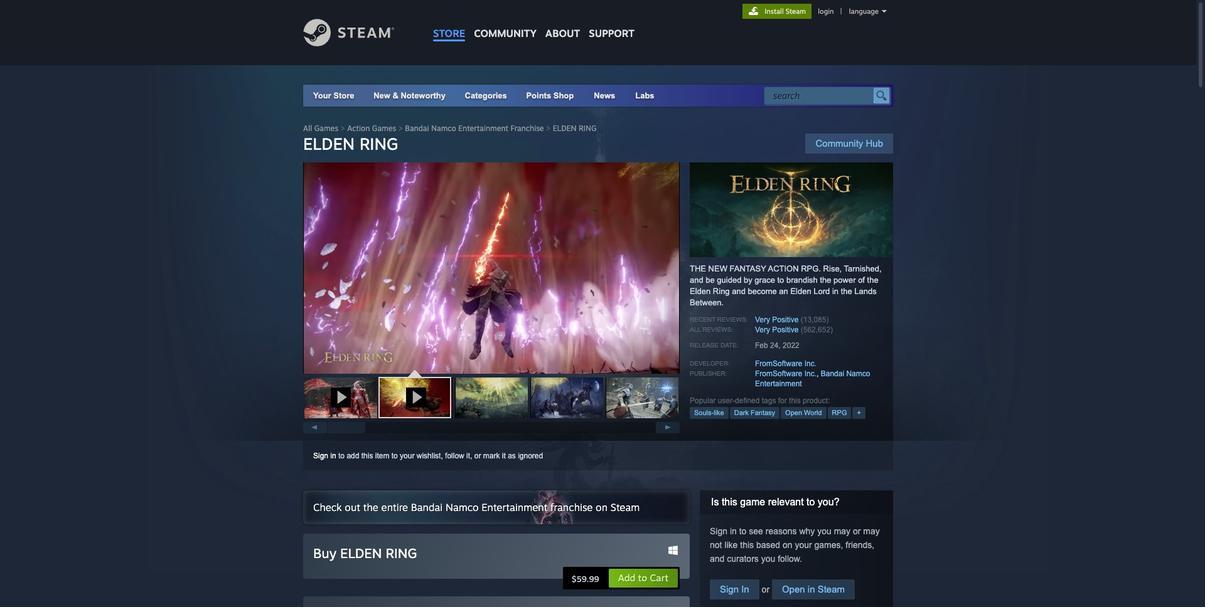 Task type: locate. For each thing, give the bounding box(es) containing it.
elden ring
[[303, 134, 398, 154]]

install steam
[[765, 7, 806, 16]]

reasons
[[766, 527, 797, 537]]

1 very from the top
[[755, 316, 771, 325]]

date:
[[721, 342, 739, 349]]

2 vertical spatial steam
[[818, 585, 845, 595]]

2 elden from the left
[[791, 287, 812, 296]]

1 vertical spatial all
[[690, 327, 701, 333]]

very
[[755, 316, 771, 325], [755, 326, 771, 335]]

games
[[314, 124, 339, 133], [372, 124, 396, 133]]

in
[[833, 287, 839, 296], [331, 452, 336, 461], [730, 527, 737, 537], [808, 585, 815, 595]]

guided
[[717, 276, 742, 285]]

in down sign in to see reasons why you may or may not like this based on your games, friends, and curators you follow.
[[808, 585, 815, 595]]

elden down brandish
[[791, 287, 812, 296]]

0 vertical spatial namco
[[431, 124, 456, 133]]

0 horizontal spatial or
[[475, 452, 481, 461]]

ring down entire
[[386, 546, 417, 562]]

like right not
[[725, 541, 738, 551]]

fromsoftware inc. link down fromsoftware inc.
[[755, 370, 817, 379]]

2 fromsoftware from the top
[[755, 370, 803, 379]]

and down the
[[690, 276, 704, 285]]

>
[[341, 124, 345, 133], [399, 124, 403, 133], [546, 124, 551, 133]]

steam right franchise
[[611, 502, 640, 514]]

you
[[818, 527, 832, 537], [762, 554, 776, 565]]

your inside sign in to see reasons why you may or may not like this based on your games, friends, and curators you follow.
[[795, 541, 812, 551]]

sign inside sign in to see reasons why you may or may not like this based on your games, friends, and curators you follow.
[[710, 527, 728, 537]]

steam inside account menu navigation
[[786, 7, 806, 16]]

0 vertical spatial positive
[[773, 316, 799, 325]]

or inside sign in to see reasons why you may or may not like this based on your games, friends, and curators you follow.
[[853, 527, 861, 537]]

namco down it, in the bottom left of the page
[[446, 502, 479, 514]]

the right out at the left bottom of page
[[363, 502, 379, 514]]

open down for on the bottom of page
[[786, 409, 803, 417]]

very for very positive (562,652)
[[755, 326, 771, 335]]

language
[[850, 7, 879, 16]]

1 horizontal spatial games
[[372, 124, 396, 133]]

login | language
[[818, 7, 879, 16]]

1 horizontal spatial steam
[[786, 7, 806, 16]]

1 vertical spatial very
[[755, 326, 771, 335]]

1 vertical spatial open
[[782, 585, 805, 595]]

elden
[[553, 124, 577, 133], [303, 134, 355, 154], [340, 546, 382, 562]]

you down based
[[762, 554, 776, 565]]

lord
[[814, 287, 830, 296]]

1 vertical spatial on
[[783, 541, 793, 551]]

this
[[789, 397, 801, 406], [362, 452, 373, 461], [722, 497, 738, 508], [741, 541, 754, 551]]

0 vertical spatial open
[[786, 409, 803, 417]]

is
[[711, 497, 719, 508]]

open in steam
[[782, 585, 845, 595]]

relevant
[[768, 497, 804, 508]]

1 horizontal spatial your
[[795, 541, 812, 551]]

publisher:
[[690, 370, 727, 377]]

positive for (13,085)
[[773, 316, 799, 325]]

2 horizontal spatial or
[[853, 527, 861, 537]]

games right action
[[372, 124, 396, 133]]

not
[[710, 541, 722, 551]]

2 vertical spatial sign
[[720, 585, 739, 595]]

on right franchise
[[596, 502, 608, 514]]

fromsoftware up fromsoftware inc. ,
[[755, 360, 803, 369]]

0 horizontal spatial like
[[714, 409, 724, 417]]

0 horizontal spatial your
[[400, 452, 415, 461]]

positive for (562,652)
[[773, 326, 799, 335]]

bandai down noteworthy
[[405, 124, 429, 133]]

to left 'add'
[[338, 452, 345, 461]]

0 horizontal spatial on
[[596, 502, 608, 514]]

3 > from the left
[[546, 124, 551, 133]]

1 horizontal spatial >
[[399, 124, 403, 133]]

2 vertical spatial elden
[[340, 546, 382, 562]]

like down user-
[[714, 409, 724, 417]]

0 vertical spatial and
[[690, 276, 704, 285]]

the down power
[[841, 287, 853, 296]]

your store link
[[313, 91, 354, 100]]

feb
[[755, 342, 768, 350]]

may up games,
[[834, 527, 851, 537]]

it
[[502, 452, 506, 461]]

1 vertical spatial or
[[853, 527, 861, 537]]

hub
[[866, 138, 884, 149]]

1 inc. from the top
[[805, 360, 817, 369]]

namco
[[431, 124, 456, 133], [847, 370, 871, 379], [446, 502, 479, 514]]

based
[[757, 541, 781, 551]]

1 vertical spatial you
[[762, 554, 776, 565]]

action
[[347, 124, 370, 133]]

> right franchise
[[546, 124, 551, 133]]

new & noteworthy
[[374, 91, 446, 100]]

1 horizontal spatial elden
[[791, 287, 812, 296]]

add
[[347, 452, 359, 461]]

1 vertical spatial sign
[[710, 527, 728, 537]]

reviews: up all reviews:
[[718, 316, 748, 323]]

1 horizontal spatial like
[[725, 541, 738, 551]]

to left see
[[740, 527, 747, 537]]

login link
[[816, 7, 837, 16]]

lands
[[855, 287, 877, 296]]

1 horizontal spatial all
[[690, 327, 701, 333]]

fromsoftware inc. ,
[[755, 370, 821, 379]]

1 vertical spatial your
[[795, 541, 812, 551]]

2 vertical spatial and
[[710, 554, 725, 565]]

namco up +
[[847, 370, 871, 379]]

bandai right ,
[[821, 370, 845, 379]]

your store
[[313, 91, 354, 100]]

&
[[393, 91, 399, 100]]

franchise
[[551, 502, 593, 514]]

elden down all games link
[[303, 134, 355, 154]]

item
[[375, 452, 390, 461]]

steam down games,
[[818, 585, 845, 595]]

to left you?
[[807, 497, 815, 508]]

inc. down fromsoftware inc.
[[805, 370, 817, 379]]

elden right buy
[[340, 546, 382, 562]]

0 horizontal spatial elden
[[690, 287, 711, 296]]

power
[[834, 276, 856, 285]]

fromsoftware inc. link
[[755, 360, 817, 369], [755, 370, 817, 379]]

reviews: down recent reviews:
[[703, 327, 734, 333]]

open down follow.
[[782, 585, 805, 595]]

2 inc. from the top
[[805, 370, 817, 379]]

2 very from the top
[[755, 326, 771, 335]]

entertainment down as
[[482, 502, 548, 514]]

in right lord on the top right of the page
[[833, 287, 839, 296]]

1 horizontal spatial or
[[760, 585, 772, 595]]

sign up not
[[710, 527, 728, 537]]

2 horizontal spatial >
[[546, 124, 551, 133]]

1 > from the left
[[341, 124, 345, 133]]

0 vertical spatial fromsoftware
[[755, 360, 803, 369]]

1 fromsoftware inc. link from the top
[[755, 360, 817, 369]]

entertainment inside 'bandai namco entertainment'
[[755, 380, 802, 389]]

0 horizontal spatial steam
[[611, 502, 640, 514]]

0 vertical spatial reviews:
[[718, 316, 748, 323]]

account menu navigation
[[743, 4, 894, 19]]

your left wishlist,
[[400, 452, 415, 461]]

1 fromsoftware from the top
[[755, 360, 803, 369]]

world
[[804, 409, 822, 417]]

about link
[[541, 0, 585, 43]]

be
[[706, 276, 715, 285]]

may up 'friends,'
[[864, 527, 880, 537]]

your down 'why'
[[795, 541, 812, 551]]

0 horizontal spatial may
[[834, 527, 851, 537]]

all down the recent
[[690, 327, 701, 333]]

out
[[345, 502, 360, 514]]

2 vertical spatial namco
[[446, 502, 479, 514]]

all reviews:
[[690, 327, 734, 333]]

1 horizontal spatial you
[[818, 527, 832, 537]]

to down action
[[778, 276, 785, 285]]

2 horizontal spatial and
[[732, 287, 746, 296]]

0 vertical spatial steam
[[786, 7, 806, 16]]

this up curators
[[741, 541, 754, 551]]

2 games from the left
[[372, 124, 396, 133]]

fromsoftware inc. link up fromsoftware inc. ,
[[755, 360, 817, 369]]

0 horizontal spatial games
[[314, 124, 339, 133]]

0 vertical spatial all
[[303, 124, 312, 133]]

1 vertical spatial bandai
[[821, 370, 845, 379]]

entertainment
[[458, 124, 509, 133], [755, 380, 802, 389], [482, 502, 548, 514]]

check out the entire bandai namco entertainment franchise on steam
[[313, 502, 640, 514]]

bandai inside 'bandai namco entertainment'
[[821, 370, 845, 379]]

2 > from the left
[[399, 124, 403, 133]]

sign in link
[[710, 580, 760, 600]]

fromsoftware for fromsoftware inc. ,
[[755, 370, 803, 379]]

your
[[313, 91, 331, 100]]

1 horizontal spatial on
[[783, 541, 793, 551]]

search search field
[[774, 88, 871, 104]]

1 horizontal spatial and
[[710, 554, 725, 565]]

0 vertical spatial you
[[818, 527, 832, 537]]

1 vertical spatial ring
[[360, 134, 398, 154]]

> left action
[[341, 124, 345, 133]]

all games > action games > bandai namco entertainment franchise > elden ring
[[303, 124, 597, 133]]

all for all reviews:
[[690, 327, 701, 333]]

> right action games link
[[399, 124, 403, 133]]

in inside sign in to see reasons why you may or may not like this based on your games, friends, and curators you follow.
[[730, 527, 737, 537]]

positive down very positive (13,085)
[[773, 326, 799, 335]]

shop
[[554, 91, 574, 100]]

entertainment down fromsoftware inc. ,
[[755, 380, 802, 389]]

2 horizontal spatial steam
[[818, 585, 845, 595]]

and down "by"
[[732, 287, 746, 296]]

0 vertical spatial very
[[755, 316, 771, 325]]

the
[[690, 264, 706, 274]]

grace
[[755, 276, 775, 285]]

community
[[816, 138, 864, 149]]

elden down shop
[[553, 124, 577, 133]]

very for very positive (13,085)
[[755, 316, 771, 325]]

or right in
[[760, 585, 772, 595]]

1 vertical spatial namco
[[847, 370, 871, 379]]

in for open in steam
[[808, 585, 815, 595]]

in left 'add'
[[331, 452, 336, 461]]

in inside the new fantasy action rpg. rise, tarnished, and be guided by grace to brandish the power of the elden ring and become an elden lord in the lands between.
[[833, 287, 839, 296]]

to
[[778, 276, 785, 285], [338, 452, 345, 461], [392, 452, 398, 461], [807, 497, 815, 508], [740, 527, 747, 537], [639, 573, 648, 585]]

all up elden ring
[[303, 124, 312, 133]]

elden ring link
[[553, 124, 597, 133]]

sign left in
[[720, 585, 739, 595]]

1 positive from the top
[[773, 316, 799, 325]]

1 vertical spatial fromsoftware inc. link
[[755, 370, 817, 379]]

add
[[618, 573, 636, 585]]

bandai namco entertainment franchise link
[[405, 124, 544, 133]]

dark
[[735, 409, 749, 417]]

of
[[858, 276, 865, 285]]

all for all games > action games > bandai namco entertainment franchise > elden ring
[[303, 124, 312, 133]]

like inside souls-like link
[[714, 409, 724, 417]]

2 fromsoftware inc. link from the top
[[755, 370, 817, 379]]

bandai namco entertainment
[[755, 370, 871, 389]]

or right it, in the bottom left of the page
[[475, 452, 481, 461]]

ring down action games link
[[360, 134, 398, 154]]

ignored
[[518, 452, 543, 461]]

you up games,
[[818, 527, 832, 537]]

is this game relevant to you?
[[711, 497, 840, 508]]

1 vertical spatial entertainment
[[755, 380, 802, 389]]

rise,
[[824, 264, 842, 274]]

1 vertical spatial reviews:
[[703, 327, 734, 333]]

None search field
[[764, 87, 891, 105]]

fromsoftware down fromsoftware inc.
[[755, 370, 803, 379]]

inc. up ,
[[805, 360, 817, 369]]

0 vertical spatial like
[[714, 409, 724, 417]]

franchise
[[511, 124, 544, 133]]

entertainment down the categories link at the left
[[458, 124, 509, 133]]

see
[[749, 527, 763, 537]]

the right of
[[868, 276, 879, 285]]

namco down noteworthy
[[431, 124, 456, 133]]

games up elden ring
[[314, 124, 339, 133]]

ring down news
[[579, 124, 597, 133]]

2022
[[783, 342, 800, 350]]

fromsoftware inc.
[[755, 360, 817, 369]]

steam
[[786, 7, 806, 16], [611, 502, 640, 514], [818, 585, 845, 595]]

0 horizontal spatial and
[[690, 276, 704, 285]]

1 vertical spatial fromsoftware
[[755, 370, 803, 379]]

0 horizontal spatial you
[[762, 554, 776, 565]]

on up follow.
[[783, 541, 793, 551]]

1 vertical spatial and
[[732, 287, 746, 296]]

install
[[765, 7, 784, 16]]

1 elden from the left
[[690, 287, 711, 296]]

follow
[[445, 452, 465, 461]]

1 games from the left
[[314, 124, 339, 133]]

2 positive from the top
[[773, 326, 799, 335]]

0 horizontal spatial all
[[303, 124, 312, 133]]

this right 'add'
[[362, 452, 373, 461]]

action
[[768, 264, 799, 274]]

categories link
[[465, 91, 507, 100]]

0 vertical spatial ring
[[579, 124, 597, 133]]

0 vertical spatial your
[[400, 452, 415, 461]]

positive up "very positive (562,652)" on the bottom
[[773, 316, 799, 325]]

0 vertical spatial inc.
[[805, 360, 817, 369]]

1 may from the left
[[834, 527, 851, 537]]

0 vertical spatial on
[[596, 502, 608, 514]]

0 vertical spatial fromsoftware inc. link
[[755, 360, 817, 369]]

steam right install
[[786, 7, 806, 16]]

1 horizontal spatial may
[[864, 527, 880, 537]]

0 vertical spatial sign
[[313, 452, 328, 461]]

bandai right entire
[[411, 502, 443, 514]]

1 vertical spatial inc.
[[805, 370, 817, 379]]

elden up the between.
[[690, 287, 711, 296]]

0 horizontal spatial >
[[341, 124, 345, 133]]

sign for sign in to add this item to your wishlist, follow it, or mark it as ignored
[[313, 452, 328, 461]]

your
[[400, 452, 415, 461], [795, 541, 812, 551]]

in left see
[[730, 527, 737, 537]]

to inside the new fantasy action rpg. rise, tarnished, and be guided by grace to brandish the power of the elden ring and become an elden lord in the lands between.
[[778, 276, 785, 285]]

sign left 'add'
[[313, 452, 328, 461]]

0 vertical spatial or
[[475, 452, 481, 461]]

reviews: for very positive (562,652)
[[703, 327, 734, 333]]

login
[[818, 7, 834, 16]]

ring
[[579, 124, 597, 133], [360, 134, 398, 154], [386, 546, 417, 562]]

1 vertical spatial like
[[725, 541, 738, 551]]

1 vertical spatial positive
[[773, 326, 799, 335]]

and down not
[[710, 554, 725, 565]]

as
[[508, 452, 516, 461]]

or up 'friends,'
[[853, 527, 861, 537]]



Task type: vqa. For each thing, say whether or not it's contained in the screenshot.
Souls-like
yes



Task type: describe. For each thing, give the bounding box(es) containing it.
in for sign in to add this item to your wishlist, follow it, or mark it as ignored
[[331, 452, 336, 461]]

this inside sign in to see reasons why you may or may not like this based on your games, friends, and curators you follow.
[[741, 541, 754, 551]]

check
[[313, 502, 342, 514]]

points shop link
[[516, 85, 584, 107]]

categories
[[465, 91, 507, 100]]

the up lord on the top right of the page
[[820, 276, 832, 285]]

(562,652)
[[801, 326, 833, 335]]

namco inside 'bandai namco entertainment'
[[847, 370, 871, 379]]

for
[[779, 397, 787, 406]]

store link
[[429, 0, 470, 46]]

on inside sign in to see reasons why you may or may not like this based on your games, friends, and curators you follow.
[[783, 541, 793, 551]]

1 vertical spatial elden
[[303, 134, 355, 154]]

buy
[[313, 546, 337, 562]]

install steam link
[[743, 4, 812, 19]]

24,
[[770, 342, 781, 350]]

developer:
[[690, 360, 730, 367]]

release date:
[[690, 342, 739, 349]]

very positive (562,652)
[[755, 326, 833, 335]]

new & noteworthy link
[[374, 91, 446, 100]]

open for open in steam
[[782, 585, 805, 595]]

2 vertical spatial entertainment
[[482, 502, 548, 514]]

community hub link
[[806, 134, 894, 154]]

sign in to see reasons why you may or may not like this based on your games, friends, and curators you follow.
[[710, 527, 880, 565]]

ring
[[713, 287, 730, 296]]

souls-
[[695, 409, 714, 417]]

news
[[594, 91, 616, 100]]

this right is
[[722, 497, 738, 508]]

rpg.
[[801, 264, 821, 274]]

community
[[474, 27, 537, 40]]

you?
[[818, 497, 840, 508]]

sign in
[[720, 585, 750, 595]]

fromsoftware for fromsoftware inc.
[[755, 360, 803, 369]]

inc. for fromsoftware inc. ,
[[805, 370, 817, 379]]

this right for on the bottom of page
[[789, 397, 801, 406]]

cart
[[650, 573, 669, 585]]

2 vertical spatial bandai
[[411, 502, 443, 514]]

souls-like link
[[690, 408, 729, 419]]

sign in link
[[313, 452, 336, 461]]

recent
[[690, 316, 716, 323]]

1 vertical spatial steam
[[611, 502, 640, 514]]

feb 24, 2022
[[755, 342, 800, 350]]

tags
[[762, 397, 776, 406]]

global menu navigation
[[429, 0, 639, 46]]

store
[[433, 27, 465, 40]]

open in steam link
[[772, 580, 855, 600]]

,
[[817, 370, 819, 379]]

reviews: for very positive (13,085)
[[718, 316, 748, 323]]

dark fantasy link
[[730, 408, 780, 419]]

between.
[[690, 298, 724, 308]]

0 vertical spatial entertainment
[[458, 124, 509, 133]]

2 may from the left
[[864, 527, 880, 537]]

about
[[546, 27, 580, 40]]

like inside sign in to see reasons why you may or may not like this based on your games, friends, and curators you follow.
[[725, 541, 738, 551]]

0 vertical spatial elden
[[553, 124, 577, 133]]

wishlist,
[[417, 452, 443, 461]]

(13,085)
[[801, 316, 829, 325]]

to right the add
[[639, 573, 648, 585]]

|
[[841, 7, 842, 16]]

souls-like
[[695, 409, 724, 417]]

mark
[[483, 452, 500, 461]]

community link
[[470, 0, 541, 46]]

open for open world
[[786, 409, 803, 417]]

check out the entire bandai namco entertainment franchise on steam link
[[303, 491, 690, 525]]

to inside sign in to see reasons why you may or may not like this based on your games, friends, and curators you follow.
[[740, 527, 747, 537]]

all games link
[[303, 124, 339, 133]]

points
[[526, 91, 551, 100]]

open world
[[786, 409, 822, 417]]

sign for sign in
[[720, 585, 739, 595]]

sign in to add this item to your wishlist, follow it, or mark it as ignored
[[313, 452, 543, 461]]

friends,
[[846, 541, 875, 551]]

points shop
[[526, 91, 574, 100]]

sign for sign in to see reasons why you may or may not like this based on your games, friends, and curators you follow.
[[710, 527, 728, 537]]

add to cart
[[618, 573, 669, 585]]

follow.
[[778, 554, 803, 565]]

buy elden ring
[[313, 546, 417, 562]]

2 vertical spatial or
[[760, 585, 772, 595]]

release
[[690, 342, 719, 349]]

to right the item in the left bottom of the page
[[392, 452, 398, 461]]

labs link
[[626, 85, 665, 107]]

tarnished,
[[844, 264, 882, 274]]

2 vertical spatial ring
[[386, 546, 417, 562]]

support
[[589, 27, 635, 40]]

defined
[[735, 397, 760, 406]]

game
[[741, 497, 766, 508]]

in for sign in to see reasons why you may or may not like this based on your games, friends, and curators you follow.
[[730, 527, 737, 537]]

very positive (13,085)
[[755, 316, 829, 325]]

link to the steam homepage image
[[303, 19, 414, 46]]

inc. for fromsoftware inc.
[[805, 360, 817, 369]]

brandish
[[787, 276, 818, 285]]

0 vertical spatial bandai
[[405, 124, 429, 133]]

open world link
[[781, 408, 827, 419]]

entire
[[382, 502, 408, 514]]

new
[[374, 91, 390, 100]]

news link
[[584, 85, 626, 107]]

user-
[[718, 397, 735, 406]]

noteworthy
[[401, 91, 446, 100]]

curators
[[727, 554, 759, 565]]

and inside sign in to see reasons why you may or may not like this based on your games, friends, and curators you follow.
[[710, 554, 725, 565]]

rpg link
[[828, 408, 852, 419]]

rpg
[[832, 409, 847, 417]]

new
[[709, 264, 728, 274]]



